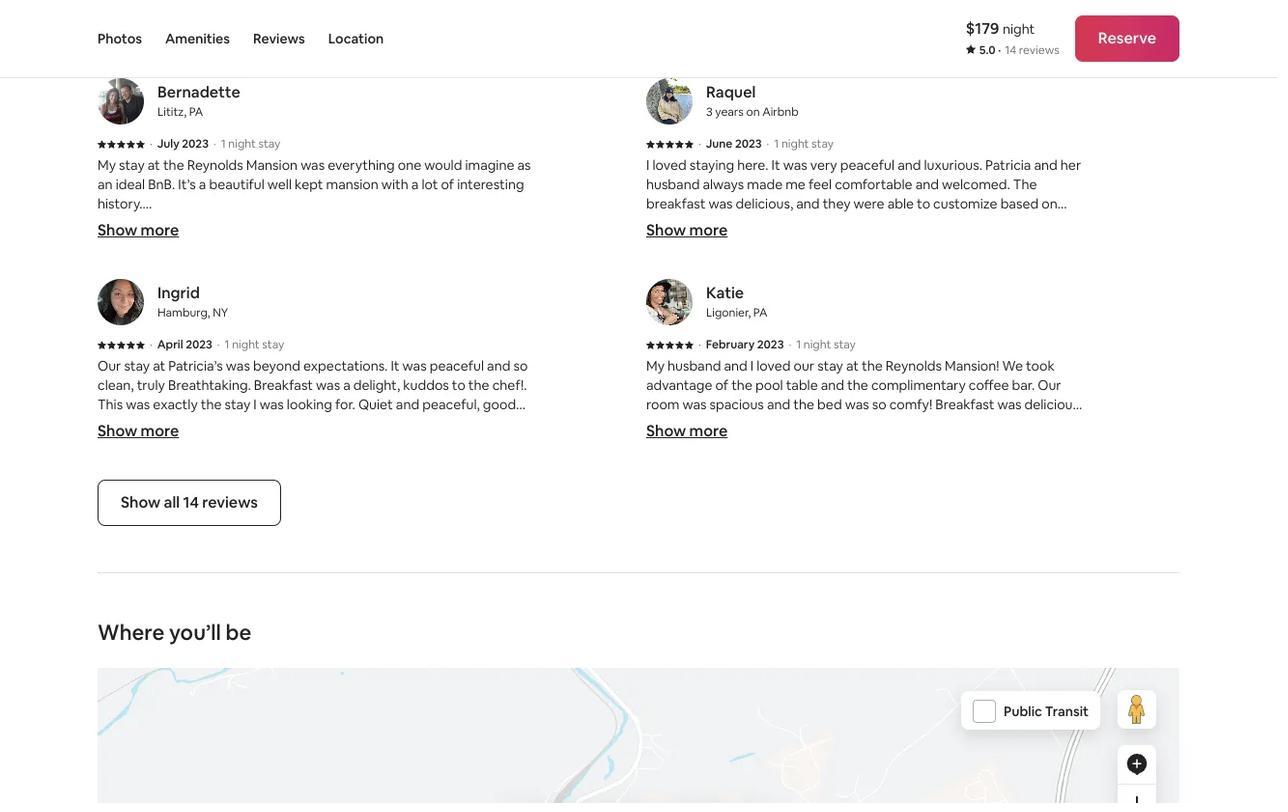 Task type: describe. For each thing, give the bounding box(es) containing it.
to down the 'home.'
[[174, 454, 187, 472]]

it's inside my stay at the reynolds mansion was everything one would imagine as an ideal bnb.   it's a beautiful well kept mansion with a lot of interesting history.
[[178, 176, 196, 193]]

amenities button
[[165, 0, 230, 77]]

i loved staying here. it was very peaceful and luxurious. patricia and her husband always made me feel comfortable and welcomed. the breakfast was delicious, and they were able to customize based on dietary restrictions. the room was breathtaking! i can't wait to stay again!
[[646, 157, 1081, 251]]

value
[[358, 0, 390, 0]]

stay up truly
[[124, 358, 150, 375]]

i down february
[[751, 358, 754, 375]]

i left had
[[673, 416, 676, 433]]

ingrid image
[[98, 279, 144, 326]]

i right place.
[[532, 435, 535, 452]]

5.0
[[980, 43, 996, 58]]

1 for ingrid
[[225, 337, 230, 353]]

you inside very beautiful place!  has amazing historic value and is placed in a perfect spot.  it's in a quiet town but is close to penn state if you want something more loud.  food at breakfast is delicious as well.
[[466, 2, 489, 20]]

our
[[794, 358, 815, 375]]

drag pegman onto the map to open street view image
[[1118, 691, 1157, 730]]

as inside very beautiful place!  has amazing historic value and is placed in a perfect spot.  it's in a quiet town but is close to penn state if you want something more loud.  food at breakfast is delicious as well.
[[418, 21, 432, 39]]

the inside my stay at the reynolds mansion was everything one would imagine as an ideal bnb.   it's a beautiful well kept mansion with a lot of interesting history.
[[163, 157, 184, 174]]

everything inside my stay at the reynolds mansion was everything one would imagine as an ideal bnb.   it's a beautiful well kept mansion with a lot of interesting history.
[[328, 157, 395, 174]]

night for bernadette
[[228, 136, 256, 152]]

· left june
[[699, 136, 701, 152]]

loved inside i loved staying here. it was very peaceful and luxurious. patricia and her husband always made me feel comfortable and welcomed. the breakfast was delicious, and they were able to customize based on dietary restrictions. the room was breathtaking! i can't wait to stay again!
[[653, 157, 687, 174]]

our stay at patricia's was beyond expectations. it was peaceful and so clean, truly breathtaking. breakfast was a delight, kuddos to the chef!. this was exactly the stay i was looking for. quiet and peaceful, good food and a few good shops. thank you for welcoming us into your beautiful home. you certainly put a lot of work and love into this place. i cannot wait to come back and stay an additional night!
[[98, 358, 535, 472]]

was down they
[[833, 215, 857, 232]]

the down table at top right
[[794, 396, 815, 414]]

was up had
[[683, 396, 707, 414]]

back
[[228, 454, 259, 472]]

patricia inside i loved staying here. it was very peaceful and luxurious. patricia and her husband always made me feel comfortable and welcomed. the breakfast was delicious, and they were able to customize based on dietary restrictions. the room was breathtaking! i can't wait to stay again!
[[986, 157, 1031, 174]]

show for ingrid
[[98, 421, 137, 442]]

very inside i loved staying here. it was very peaceful and luxurious. patricia and her husband always made me feel comfortable and welcomed. the breakfast was delicious, and they were able to customize based on dietary restrictions. the room was breathtaking! i can't wait to stay again!
[[810, 157, 837, 174]]

a left few
[[157, 416, 164, 433]]

hamburg,
[[157, 306, 210, 321]]

linens
[[284, 292, 319, 309]]

stay inside my husband and i loved our stay at the reynolds mansion! we took advantage of the pool table and the complimentary coffee bar. our room was spacious and the bed was so comfy! breakfast was delicious and i had an incredible massage from lisa. we can't wait to come back!
[[818, 358, 843, 375]]

for inside from the minute i arrived until i left everything was lovely, well thought out and thorough.  mike and patricia are very kind. they provide little touches to make for a welcoming stay. very clean!  comfy room, bed, linens etc. the breakfast was special.   i would definitely stay there again!
[[319, 273, 337, 290]]

something
[[98, 21, 164, 39]]

was up the me
[[783, 157, 808, 174]]

quiet
[[227, 2, 259, 20]]

amenities
[[165, 30, 230, 47]]

comfortable
[[835, 176, 913, 193]]

and down kuddos
[[396, 396, 419, 414]]

you'll
[[169, 620, 221, 647]]

delight,
[[353, 377, 400, 394]]

few
[[167, 416, 190, 433]]

and left love
[[385, 435, 408, 452]]

was down truly
[[126, 396, 150, 414]]

quiet
[[358, 396, 393, 414]]

i left "left"
[[98, 234, 101, 251]]

patricia inside from the minute i arrived until i left everything was lovely, well thought out and thorough.  mike and patricia are very kind. they provide little touches to make for a welcoming stay. very clean!  comfy room, bed, linens etc. the breakfast was special.   i would definitely stay there again!
[[98, 253, 143, 271]]

the up spacious
[[732, 377, 753, 394]]

room inside i loved staying here. it was very peaceful and luxurious. patricia and her husband always made me feel comfortable and welcomed. the breakfast was delicious, and they were able to customize based on dietary restrictions. the room was breathtaking! i can't wait to stay again!
[[797, 215, 830, 232]]

at inside very beautiful place!  has amazing historic value and is placed in a perfect spot.  it's in a quiet town but is close to penn state if you want something more loud.  food at breakfast is delicious as well.
[[271, 21, 283, 39]]

raquel image
[[646, 78, 693, 125]]

1 for bernadette
[[221, 136, 226, 152]]

coffee
[[969, 377, 1009, 394]]

i up shops.
[[253, 396, 257, 414]]

14 for all
[[183, 493, 199, 513]]

was down · april 2023 · 1 night stay
[[226, 358, 250, 375]]

touches
[[212, 273, 263, 290]]

a down place! at left
[[217, 2, 224, 20]]

and left the her
[[1034, 157, 1058, 174]]

amazing
[[253, 0, 306, 0]]

imagine
[[465, 157, 514, 174]]

2 vertical spatial is
[[349, 21, 358, 39]]

clean,
[[98, 377, 134, 394]]

the inside from the minute i arrived until i left everything was lovely, well thought out and thorough.  mike and patricia are very kind. they provide little touches to make for a welcoming stay. very clean!  comfy room, bed, linens etc. the breakfast was special.   i would definitely stay there again!
[[133, 215, 154, 232]]

· april 2023 · 1 night stay
[[150, 337, 284, 353]]

to inside my husband and i loved our stay at the reynolds mansion! we took advantage of the pool table and the complimentary coffee bar. our room was spacious and the bed was so comfy! breakfast was delicious and i had an incredible massage from lisa. we can't wait to come back!
[[996, 416, 1010, 433]]

was up from
[[845, 396, 869, 414]]

katie
[[706, 283, 744, 304]]

show more button for ingrid
[[98, 421, 179, 442]]

historic
[[309, 0, 355, 0]]

was down always
[[709, 195, 733, 213]]

stay inside from the minute i arrived until i left everything was lovely, well thought out and thorough.  mike and patricia are very kind. they provide little touches to make for a welcoming stay. very clean!  comfy room, bed, linens etc. the breakfast was special.   i would definitely stay there again!
[[371, 311, 397, 329]]

a inside from the minute i arrived until i left everything was lovely, well thought out and thorough.  mike and patricia are very kind. they provide little touches to make for a welcoming stay. very clean!  comfy room, bed, linens etc. the breakfast was special.   i would definitely stay there again!
[[340, 273, 347, 290]]

more for bernadette
[[141, 220, 179, 241]]

february
[[706, 337, 755, 353]]

perfect
[[98, 2, 145, 20]]

history.
[[98, 195, 143, 213]]

· up table at top right
[[789, 337, 792, 353]]

night for ingrid
[[232, 337, 260, 353]]

and up chef!. at the left of the page
[[487, 358, 511, 375]]

stay up beyond
[[262, 337, 284, 353]]

kuddos
[[403, 377, 449, 394]]

loved inside my husband and i loved our stay at the reynolds mansion! we took advantage of the pool table and the complimentary coffee bar. our room was spacious and the bed was so comfy! breakfast was delicious and i had an incredible massage from lisa. we can't wait to come back!
[[757, 358, 791, 375]]

lot inside my stay at the reynolds mansion was everything one would imagine as an ideal bnb.   it's a beautiful well kept mansion with a lot of interesting history.
[[422, 176, 438, 193]]

i left arrived at the top of page
[[203, 215, 207, 232]]

· down bernadette lititz, pa
[[214, 136, 216, 152]]

left
[[104, 234, 125, 251]]

and right mike
[[494, 234, 517, 251]]

it's inside very beautiful place!  has amazing historic value and is placed in a perfect spot.  it's in a quiet town but is close to penn state if you want something more loud.  food at breakfast is delicious as well.
[[182, 2, 200, 20]]

to right the "able" on the top of page
[[917, 195, 931, 213]]

i down customize
[[946, 215, 949, 232]]

welcomed.
[[942, 176, 1011, 193]]

was up kuddos
[[403, 358, 427, 375]]

breakfast inside the our stay at patricia's was beyond expectations. it was peaceful and so clean, truly breathtaking. breakfast was a delight, kuddos to the chef!. this was exactly the stay i was looking for. quiet and peaceful, good food and a few good shops. thank you for welcoming us into your beautiful home. you certainly put a lot of work and love into this place. i cannot wait to come back and stay an additional night!
[[254, 377, 313, 394]]

feel
[[809, 176, 832, 193]]

more for katie
[[689, 421, 728, 442]]

an inside the our stay at patricia's was beyond expectations. it was peaceful and so clean, truly breathtaking. breakfast was a delight, kuddos to the chef!. this was exactly the stay i was looking for. quiet and peaceful, good food and a few good shops. thank you for welcoming us into your beautiful home. you certainly put a lot of work and love into this place. i cannot wait to come back and stay an additional night!
[[317, 454, 332, 472]]

would inside from the minute i arrived until i left everything was lovely, well thought out and thorough.  mike and patricia are very kind. they provide little touches to make for a welcoming stay. very clean!  comfy room, bed, linens etc. the breakfast was special.   i would definitely stay there again!
[[269, 311, 307, 329]]

1 horizontal spatial the
[[770, 215, 794, 232]]

and down pool
[[767, 396, 791, 414]]

an inside my husband and i loved our stay at the reynolds mansion! we took advantage of the pool table and the complimentary coffee bar. our room was spacious and the bed was so comfy! breakfast was delicious and i had an incredible massage from lisa. we can't wait to come back!
[[705, 416, 721, 433]]

was up thank
[[260, 396, 284, 414]]

ideal
[[116, 176, 145, 193]]

a inside amazing bed and breakfast.  beautiful room, delicious breakfast and patricia was a lovely host.  i look forward to my next stay.
[[722, 2, 730, 20]]

breathtaking.
[[168, 377, 251, 394]]

an inside my stay at the reynolds mansion was everything one would imagine as an ideal bnb.   it's a beautiful well kept mansion with a lot of interesting history.
[[98, 176, 113, 193]]

very inside from the minute i arrived until i left everything was lovely, well thought out and thorough.  mike and patricia are very kind. they provide little touches to make for a welcoming stay. very clean!  comfy room, bed, linens etc. the breakfast was special.   i would definitely stay there again!
[[98, 292, 126, 309]]

pool
[[756, 377, 783, 394]]

was down comfy
[[187, 311, 211, 329]]

peaceful,
[[422, 396, 480, 414]]

arrived
[[210, 215, 253, 232]]

and right 'food' at the left of the page
[[130, 416, 154, 433]]

look
[[811, 2, 838, 20]]

· up here.
[[767, 136, 769, 152]]

patricia's
[[168, 358, 223, 375]]

raquel image
[[646, 78, 693, 125]]

to inside very beautiful place!  has amazing historic value and is placed in a perfect spot.  it's in a quiet town but is close to penn state if you want something more loud.  food at breakfast is delicious as well.
[[369, 2, 383, 20]]

breakfast inside from the minute i arrived until i left everything was lovely, well thought out and thorough.  mike and patricia are very kind. they provide little touches to make for a welcoming stay. very clean!  comfy room, bed, linens etc. the breakfast was special.   i would definitely stay there again!
[[124, 311, 184, 329]]

show for bernadette
[[98, 220, 137, 241]]

until
[[256, 215, 283, 232]]

and down the put
[[262, 454, 285, 472]]

town
[[262, 2, 294, 20]]

show all 14 reviews
[[121, 493, 258, 513]]

was down bar.
[[998, 396, 1022, 414]]

lovely,
[[226, 234, 264, 251]]

stay up my husband and i loved our stay at the reynolds mansion! we took advantage of the pool table and the complimentary coffee bar. our room was spacious and the bed was so comfy! breakfast was delicious and i had an incredible massage from lisa. we can't wait to come back!
[[834, 337, 856, 353]]

· down the special.
[[217, 337, 220, 353]]

thank
[[272, 416, 311, 433]]

0 vertical spatial in
[[477, 0, 488, 0]]

clean!
[[129, 292, 165, 309]]

· right 5.0
[[998, 43, 1001, 58]]

room inside my husband and i loved our stay at the reynolds mansion! we took advantage of the pool table and the complimentary coffee bar. our room was spacious and the bed was so comfy! breakfast was delicious and i had an incredible massage from lisa. we can't wait to come back!
[[646, 396, 680, 414]]

and up the "able" on the top of page
[[898, 157, 921, 174]]

1 for raquel
[[774, 136, 779, 152]]

kind.
[[199, 253, 229, 271]]

and right out
[[371, 234, 395, 251]]

lititz,
[[157, 105, 187, 120]]

reserve button
[[1075, 15, 1180, 62]]

and down the luxurious.
[[916, 176, 939, 193]]

to inside amazing bed and breakfast.  beautiful room, delicious breakfast and patricia was a lovely host.  i look forward to my next stay.
[[893, 2, 907, 20]]

based
[[1001, 195, 1039, 213]]

june
[[706, 136, 733, 152]]

would inside my stay at the reynolds mansion was everything one would imagine as an ideal bnb.   it's a beautiful well kept mansion with a lot of interesting history.
[[424, 157, 462, 174]]

provide
[[131, 273, 179, 290]]

incredible
[[723, 416, 785, 433]]

wait inside i loved staying here. it was very peaceful and luxurious. patricia and her husband always made me feel comfortable and welcomed. the breakfast was delicious, and they were able to customize based on dietary restrictions. the room was breathtaking! i can't wait to stay again!
[[987, 215, 1013, 232]]

expectations.
[[303, 358, 388, 375]]

reviews for show all 14 reviews
[[202, 493, 258, 513]]

our inside the our stay at patricia's was beyond expectations. it was peaceful and so clean, truly breathtaking. breakfast was a delight, kuddos to the chef!. this was exactly the stay i was looking for. quiet and peaceful, good food and a few good shops. thank you for welcoming us into your beautiful home. you certainly put a lot of work and love into this place. i cannot wait to come back and stay an additional night!
[[98, 358, 121, 375]]

dietary
[[646, 215, 691, 232]]

restrictions.
[[693, 215, 767, 232]]

beyond
[[253, 358, 300, 375]]

for inside the our stay at patricia's was beyond expectations. it was peaceful and so clean, truly breathtaking. breakfast was a delight, kuddos to the chef!. this was exactly the stay i was looking for. quiet and peaceful, good food and a few good shops. thank you for welcoming us into your beautiful home. you certainly put a lot of work and love into this place. i cannot wait to come back and stay an additional night!
[[339, 416, 357, 433]]

and up 5.0 · 14 reviews
[[1041, 0, 1065, 0]]

show inside button
[[121, 493, 161, 513]]

was up kind.
[[198, 234, 223, 251]]

show more button for raquel
[[646, 220, 728, 241]]

breakfast inside very beautiful place!  has amazing historic value and is placed in a perfect spot.  it's in a quiet town but is close to penn state if you want something more loud.  food at breakfast is delicious as well.
[[286, 21, 346, 39]]

comfy
[[168, 292, 210, 309]]

and down february
[[724, 358, 748, 375]]

of inside my stay at the reynolds mansion was everything one would imagine as an ideal bnb.   it's a beautiful well kept mansion with a lot of interesting history.
[[441, 176, 454, 193]]

breakfast inside my husband and i loved our stay at the reynolds mansion! we took advantage of the pool table and the complimentary coffee bar. our room was spacious and the bed was so comfy! breakfast was delicious and i had an incredible massage from lisa. we can't wait to come back!
[[936, 396, 995, 414]]

3
[[706, 105, 713, 120]]

the up from
[[847, 377, 869, 394]]

ingrid image
[[98, 279, 144, 326]]

place!
[[187, 0, 224, 0]]

$179
[[966, 18, 1000, 39]]

patricia inside amazing bed and breakfast.  beautiful room, delicious breakfast and patricia was a lovely host.  i look forward to my next stay.
[[646, 2, 692, 20]]

close
[[334, 2, 366, 20]]

a right the put
[[305, 435, 313, 452]]

made
[[747, 176, 783, 193]]

special.
[[214, 311, 260, 329]]

as inside my stay at the reynolds mansion was everything one would imagine as an ideal bnb.   it's a beautiful well kept mansion with a lot of interesting history.
[[517, 157, 531, 174]]

july
[[157, 136, 179, 152]]

always
[[703, 176, 744, 193]]

my for bernadette
[[98, 157, 116, 174]]

stay up shops.
[[225, 396, 251, 414]]

ingrid
[[157, 283, 200, 304]]

public
[[1004, 704, 1042, 721]]

very inside very beautiful place!  has amazing historic value and is placed in a perfect spot.  it's in a quiet town but is close to penn state if you want something more loud.  food at breakfast is delicious as well.
[[98, 0, 126, 0]]

customize
[[933, 195, 998, 213]]

show more button for katie
[[646, 421, 728, 442]]

on inside raquel 3 years on airbnb
[[746, 105, 760, 120]]

0 horizontal spatial is
[[321, 2, 331, 20]]

looking
[[287, 396, 332, 414]]

back!
[[1051, 416, 1084, 433]]

list containing bernadette
[[90, 0, 1188, 480]]

· left april
[[150, 337, 152, 353]]

· left february
[[699, 337, 701, 353]]

well inside my stay at the reynolds mansion was everything one would imagine as an ideal bnb.   it's a beautiful well kept mansion with a lot of interesting history.
[[268, 176, 292, 193]]

i up dietary
[[646, 157, 650, 174]]

interesting
[[457, 176, 524, 193]]

public transit
[[1004, 704, 1089, 721]]

the up complimentary
[[862, 358, 883, 375]]

our inside my husband and i loved our stay at the reynolds mansion! we took advantage of the pool table and the complimentary coffee bar. our room was spacious and the bed was so comfy! breakfast was delicious and i had an incredible massage from lisa. we can't wait to come back!
[[1038, 377, 1062, 394]]

show more for raquel
[[646, 220, 728, 241]]

a down one at left
[[411, 176, 419, 193]]

ingrid hamburg, ny
[[157, 283, 228, 321]]

was inside amazing bed and breakfast.  beautiful room, delicious breakfast and patricia was a lovely host.  i look forward to my next stay.
[[695, 2, 719, 20]]

1 vertical spatial we
[[909, 416, 930, 433]]

location button
[[328, 0, 384, 77]]

took
[[1026, 358, 1055, 375]]

and down feel
[[796, 195, 820, 213]]

· left "july"
[[150, 136, 152, 152]]

beautiful inside very beautiful place!  has amazing historic value and is placed in a perfect spot.  it's in a quiet town but is close to penn state if you want something more loud.  food at breakfast is delicious as well.
[[129, 0, 184, 0]]

thought
[[294, 234, 344, 251]]

forward
[[841, 2, 890, 20]]

a up want
[[491, 0, 498, 0]]

your
[[475, 416, 503, 433]]

delicious for my husband and i loved our stay at the reynolds mansion! we took advantage of the pool table and the complimentary coffee bar. our room was spacious and the bed was so comfy! breakfast was delicious and i had an incredible massage from lisa. we can't wait to come back!
[[1025, 396, 1079, 414]]

0 horizontal spatial good
[[193, 416, 227, 433]]

kept
[[295, 176, 323, 193]]

minute
[[157, 215, 200, 232]]



Task type: locate. For each thing, give the bounding box(es) containing it.
0 vertical spatial the
[[1013, 176, 1037, 193]]

everything up the are
[[128, 234, 196, 251]]

show more for bernadette
[[98, 220, 179, 241]]

april
[[157, 337, 183, 353]]

my
[[98, 157, 116, 174], [646, 358, 665, 375]]

night inside $179 night
[[1003, 20, 1035, 38]]

and inside very beautiful place!  has amazing historic value and is placed in a perfect spot.  it's in a quiet town but is close to penn state if you want something more loud.  food at breakfast is delicious as well.
[[393, 0, 417, 0]]

1 vertical spatial pa
[[754, 306, 768, 321]]

bernadette lititz, pa
[[157, 82, 240, 120]]

you inside the our stay at patricia's was beyond expectations. it was peaceful and so clean, truly breathtaking. breakfast was a delight, kuddos to the chef!. this was exactly the stay i was looking for. quiet and peaceful, good food and a few good shops. thank you for welcoming us into your beautiful home. you certainly put a lot of work and love into this place. i cannot wait to come back and stay an additional night!
[[314, 416, 336, 433]]

more for raquel
[[689, 220, 728, 241]]

my inside my husband and i loved our stay at the reynolds mansion! we took advantage of the pool table and the complimentary coffee bar. our room was spacious and the bed was so comfy! breakfast was delicious and i had an incredible massage from lisa. we can't wait to come back!
[[646, 358, 665, 375]]

at inside the our stay at patricia's was beyond expectations. it was peaceful and so clean, truly breathtaking. breakfast was a delight, kuddos to the chef!. this was exactly the stay i was looking for. quiet and peaceful, good food and a few good shops. thank you for welcoming us into your beautiful home. you certainly put a lot of work and love into this place. i cannot wait to come back and stay an additional night!
[[153, 358, 165, 375]]

wait down based
[[987, 215, 1013, 232]]

1 vertical spatial in
[[203, 2, 214, 20]]

0 vertical spatial can't
[[952, 215, 984, 232]]

night for katie
[[804, 337, 831, 353]]

more for ingrid
[[141, 421, 179, 442]]

1 vertical spatial reynolds
[[886, 358, 942, 375]]

2 vertical spatial patricia
[[98, 253, 143, 271]]

1 vertical spatial it's
[[178, 176, 196, 193]]

0 horizontal spatial an
[[98, 176, 113, 193]]

delicious inside very beautiful place!  has amazing historic value and is placed in a perfect spot.  it's in a quiet town but is close to penn state if you want something more loud.  food at breakfast is delicious as well.
[[361, 21, 415, 39]]

it inside i loved staying here. it was very peaceful and luxurious. patricia and her husband always made me feel comfortable and welcomed. the breakfast was delicious, and they were able to customize based on dietary restrictions. the room was breathtaking! i can't wait to stay again!
[[772, 157, 780, 174]]

would down linens
[[269, 311, 307, 329]]

night
[[1003, 20, 1035, 38], [228, 136, 256, 152], [782, 136, 809, 152], [232, 337, 260, 353], [804, 337, 831, 353]]

reynolds inside my husband and i loved our stay at the reynolds mansion! we took advantage of the pool table and the complimentary coffee bar. our room was spacious and the bed was so comfy! breakfast was delicious and i had an incredible massage from lisa. we can't wait to come back!
[[886, 358, 942, 375]]

transit
[[1045, 704, 1089, 721]]

husband up dietary
[[646, 176, 700, 193]]

and left had
[[646, 416, 670, 433]]

on
[[746, 105, 760, 120], [1042, 195, 1058, 213]]

2 horizontal spatial is
[[420, 0, 429, 0]]

0 vertical spatial an
[[98, 176, 113, 193]]

room down advantage
[[646, 396, 680, 414]]

next
[[931, 2, 959, 20]]

0 horizontal spatial pa
[[189, 105, 203, 120]]

it up made
[[772, 157, 780, 174]]

cannot
[[98, 454, 141, 472]]

would right one at left
[[424, 157, 462, 174]]

1 horizontal spatial you
[[466, 2, 489, 20]]

everything inside from the minute i arrived until i left everything was lovely, well thought out and thorough.  mike and patricia are very kind. they provide little touches to make for a welcoming stay. very clean!  comfy room, bed, linens etc. the breakfast was special.   i would definitely stay there again!
[[128, 234, 196, 251]]

an left the additional
[[317, 454, 332, 472]]

1 horizontal spatial it
[[772, 157, 780, 174]]

welcoming inside from the minute i arrived until i left everything was lovely, well thought out and thorough.  mike and patricia are very kind. they provide little touches to make for a welcoming stay. very clean!  comfy room, bed, linens etc. the breakfast was special.   i would definitely stay there again!
[[350, 273, 419, 290]]

to inside from the minute i arrived until i left everything was lovely, well thought out and thorough.  mike and patricia are very kind. they provide little touches to make for a welcoming stay. very clean!  comfy room, bed, linens etc. the breakfast was special.   i would definitely stay there again!
[[266, 273, 279, 290]]

2 horizontal spatial of
[[716, 377, 729, 394]]

again! inside from the minute i arrived until i left everything was lovely, well thought out and thorough.  mike and patricia are very kind. they provide little touches to make for a welcoming stay. very clean!  comfy room, bed, linens etc. the breakfast was special.   i would definitely stay there again!
[[436, 311, 473, 329]]

0 horizontal spatial 14
[[183, 493, 199, 513]]

into
[[448, 416, 472, 433], [440, 435, 464, 452]]

1 vertical spatial beautiful
[[209, 176, 265, 193]]

1 vertical spatial it
[[391, 358, 400, 375]]

so inside the our stay at patricia's was beyond expectations. it was peaceful and so clean, truly breathtaking. breakfast was a delight, kuddos to the chef!. this was exactly the stay i was looking for. quiet and peaceful, good food and a few good shops. thank you for welcoming us into your beautiful home. you certainly put a lot of work and love into this place. i cannot wait to come back and stay an additional night!
[[513, 358, 528, 375]]

1 horizontal spatial on
[[1042, 195, 1058, 213]]

come inside my husband and i loved our stay at the reynolds mansion! we took advantage of the pool table and the complimentary coffee bar. our room was spacious and the bed was so comfy! breakfast was delicious and i had an incredible massage from lisa. we can't wait to come back!
[[1013, 416, 1048, 433]]

again! inside i loved staying here. it was very peaceful and luxurious. patricia and her husband always made me feel comfortable and welcomed. the breakfast was delicious, and they were able to customize based on dietary restrictions. the room was breathtaking! i can't wait to stay again!
[[646, 234, 683, 251]]

2023 for ingrid
[[186, 337, 212, 353]]

raquel 3 years on airbnb
[[706, 82, 799, 120]]

0 vertical spatial wait
[[987, 215, 1013, 232]]

beautiful up arrived at the top of page
[[209, 176, 265, 193]]

the left chef!. at the left of the page
[[468, 377, 489, 394]]

truly
[[137, 377, 165, 394]]

0 horizontal spatial breakfast
[[254, 377, 313, 394]]

we down comfy!
[[909, 416, 930, 433]]

chef!.
[[492, 377, 527, 394]]

2023 for raquel
[[735, 136, 762, 152]]

and right table at top right
[[821, 377, 845, 394]]

was up the for. on the left
[[316, 377, 340, 394]]

1 vertical spatial is
[[321, 2, 331, 20]]

stay inside i loved staying here. it was very peaceful and luxurious. patricia and her husband always made me feel comfortable and welcomed. the breakfast was delicious, and they were able to customize based on dietary restrictions. the room was breathtaking! i can't wait to stay again!
[[1032, 215, 1058, 232]]

2 horizontal spatial patricia
[[986, 157, 1031, 174]]

of up spacious
[[716, 377, 729, 394]]

1 horizontal spatial so
[[872, 396, 887, 414]]

2023 for katie
[[757, 337, 784, 353]]

0 vertical spatial patricia
[[646, 2, 692, 20]]

1 vertical spatial the
[[770, 215, 794, 232]]

photos button
[[98, 0, 142, 77]]

this
[[98, 396, 123, 414]]

0 horizontal spatial the
[[98, 311, 121, 329]]

0 vertical spatial pa
[[189, 105, 203, 120]]

1 vertical spatial wait
[[967, 416, 993, 433]]

additional
[[335, 454, 397, 472]]

1 horizontal spatial loved
[[757, 358, 791, 375]]

1 vertical spatial peaceful
[[430, 358, 484, 375]]

1 down airbnb
[[774, 136, 779, 152]]

wait down coffee
[[967, 416, 993, 433]]

peaceful inside the our stay at patricia's was beyond expectations. it was peaceful and so clean, truly breathtaking. breakfast was a delight, kuddos to the chef!. this was exactly the stay i was looking for. quiet and peaceful, good food and a few good shops. thank you for welcoming us into your beautiful home. you certainly put a lot of work and love into this place. i cannot wait to come back and stay an additional night!
[[430, 358, 484, 375]]

a right the "bnb."
[[199, 176, 206, 193]]

would
[[424, 157, 462, 174], [269, 311, 307, 329]]

1 horizontal spatial our
[[1038, 377, 1062, 394]]

the down breathtaking.
[[201, 396, 222, 414]]

1 very from the top
[[98, 0, 126, 0]]

breakfast inside amazing bed and breakfast.  beautiful room, delicious breakfast and patricia was a lovely host.  i look forward to my next stay.
[[979, 0, 1038, 0]]

show more button for bernadette
[[98, 220, 179, 241]]

delicious,
[[736, 195, 794, 213]]

1 vertical spatial can't
[[933, 416, 964, 433]]

is down "historic" on the top
[[321, 2, 331, 20]]

peaceful
[[840, 157, 895, 174], [430, 358, 484, 375]]

stay. inside from the minute i arrived until i left everything was lovely, well thought out and thorough.  mike and patricia are very kind. they provide little touches to make for a welcoming stay. very clean!  comfy room, bed, linens etc. the breakfast was special.   i would definitely stay there again!
[[421, 273, 450, 290]]

more down always
[[689, 220, 728, 241]]

room, inside from the minute i arrived until i left everything was lovely, well thought out and thorough.  mike and patricia are very kind. they provide little touches to make for a welcoming stay. very clean!  comfy room, bed, linens etc. the breakfast was special.   i would definitely stay there again!
[[213, 292, 250, 309]]

at
[[271, 21, 283, 39], [148, 157, 160, 174], [153, 358, 165, 375], [846, 358, 859, 375]]

the up based
[[1013, 176, 1037, 193]]

stay. right next
[[962, 2, 990, 20]]

of inside my husband and i loved our stay at the reynolds mansion! we took advantage of the pool table and the complimentary coffee bar. our room was spacious and the bed was so comfy! breakfast was delicious and i had an incredible massage from lisa. we can't wait to come back!
[[716, 377, 729, 394]]

list
[[90, 0, 1188, 480]]

2023 right february
[[757, 337, 784, 353]]

can't down complimentary
[[933, 416, 964, 433]]

a down expectations.
[[343, 377, 351, 394]]

room, up my
[[882, 0, 918, 0]]

breakfast up $179 night
[[979, 0, 1038, 0]]

state
[[419, 2, 452, 20]]

and up lovely
[[732, 0, 755, 0]]

you
[[198, 435, 221, 452]]

lot inside the our stay at patricia's was beyond expectations. it was peaceful and so clean, truly breathtaking. breakfast was a delight, kuddos to the chef!. this was exactly the stay i was looking for. quiet and peaceful, good food and a few good shops. thank you for welcoming us into your beautiful home. you certainly put a lot of work and love into this place. i cannot wait to come back and stay an additional night!
[[315, 435, 332, 452]]

if
[[455, 2, 463, 20]]

show down advantage
[[646, 421, 686, 442]]

for down the for. on the left
[[339, 416, 357, 433]]

reynolds inside my stay at the reynolds mansion was everything one would imagine as an ideal bnb.   it's a beautiful well kept mansion with a lot of interesting history.
[[187, 157, 243, 174]]

show more for ingrid
[[98, 421, 179, 442]]

me
[[786, 176, 806, 193]]

· february 2023 · 1 night stay
[[699, 337, 856, 353]]

lisa.
[[879, 416, 906, 433]]

we
[[1002, 358, 1023, 375], [909, 416, 930, 433]]

want
[[492, 2, 523, 20]]

0 vertical spatial husband
[[646, 176, 700, 193]]

bed inside my husband and i loved our stay at the reynolds mansion! we took advantage of the pool table and the complimentary coffee bar. our room was spacious and the bed was so comfy! breakfast was delicious and i had an incredible massage from lisa. we can't wait to come back!
[[818, 396, 842, 414]]

i down bed, on the left of the page
[[263, 311, 266, 329]]

as down "state"
[[418, 21, 432, 39]]

0 horizontal spatial peaceful
[[430, 358, 484, 375]]

0 horizontal spatial loved
[[653, 157, 687, 174]]

breakfast
[[979, 0, 1038, 0], [286, 21, 346, 39], [646, 195, 706, 213], [124, 311, 184, 329]]

a up etc. in the left of the page
[[340, 273, 347, 290]]

pa down bernadette
[[189, 105, 203, 120]]

was inside my stay at the reynolds mansion was everything one would imagine as an ideal bnb.   it's a beautiful well kept mansion with a lot of interesting history.
[[301, 157, 325, 174]]

0 horizontal spatial reviews
[[202, 493, 258, 513]]

on inside i loved staying here. it was very peaceful and luxurious. patricia and her husband always made me feel comfortable and welcomed. the breakfast was delicious, and they were able to customize based on dietary restrictions. the room was breathtaking! i can't wait to stay again!
[[1042, 195, 1058, 213]]

peaceful inside i loved staying here. it was very peaceful and luxurious. patricia and her husband always made me feel comfortable and welcomed. the breakfast was delicious, and they were able to customize based on dietary restrictions. the room was breathtaking! i can't wait to stay again!
[[840, 157, 895, 174]]

1 vertical spatial room
[[646, 396, 680, 414]]

has
[[227, 0, 250, 0]]

0 vertical spatial of
[[441, 176, 454, 193]]

0 horizontal spatial my
[[98, 157, 116, 174]]

raquel
[[706, 82, 756, 103]]

night!
[[400, 454, 435, 472]]

1 vertical spatial very
[[169, 253, 196, 271]]

lot right the put
[[315, 435, 332, 452]]

patricia
[[646, 2, 692, 20], [986, 157, 1031, 174], [98, 253, 143, 271]]

my for katie
[[646, 358, 665, 375]]

night down airbnb
[[782, 136, 809, 152]]

show for katie
[[646, 421, 686, 442]]

to down based
[[1016, 215, 1029, 232]]

14 for ·
[[1005, 43, 1017, 58]]

bernadette image
[[98, 78, 144, 125], [98, 78, 144, 125]]

my inside my stay at the reynolds mansion was everything one would imagine as an ideal bnb.   it's a beautiful well kept mansion with a lot of interesting history.
[[98, 157, 116, 174]]

us
[[431, 416, 445, 433]]

1 vertical spatial stay.
[[421, 273, 450, 290]]

google map
showing 3 points of interest. region
[[0, 428, 1277, 804]]

1 vertical spatial our
[[1038, 377, 1062, 394]]

it's down place! at left
[[182, 2, 200, 20]]

more down spacious
[[689, 421, 728, 442]]

work
[[351, 435, 382, 452]]

photos
[[98, 30, 142, 47]]

it
[[772, 157, 780, 174], [391, 358, 400, 375]]

pa for katie
[[754, 306, 768, 321]]

0 vertical spatial for
[[319, 273, 337, 290]]

wait inside my husband and i loved our stay at the reynolds mansion! we took advantage of the pool table and the complimentary coffee bar. our room was spacious and the bed was so comfy! breakfast was delicious and i had an incredible massage from lisa. we can't wait to come back!
[[967, 416, 993, 433]]

we up bar.
[[1002, 358, 1023, 375]]

they
[[823, 195, 851, 213]]

1 vertical spatial lot
[[315, 435, 332, 452]]

1 horizontal spatial reynolds
[[886, 358, 942, 375]]

0 vertical spatial is
[[420, 0, 429, 0]]

was
[[695, 2, 719, 20], [301, 157, 325, 174], [783, 157, 808, 174], [709, 195, 733, 213], [833, 215, 857, 232], [198, 234, 223, 251], [187, 311, 211, 329], [226, 358, 250, 375], [403, 358, 427, 375], [316, 377, 340, 394], [126, 396, 150, 414], [260, 396, 284, 414], [683, 396, 707, 414], [845, 396, 869, 414], [998, 396, 1022, 414]]

katie image
[[646, 279, 693, 326], [646, 279, 693, 326]]

at inside my stay at the reynolds mansion was everything one would imagine as an ideal bnb.   it's a beautiful well kept mansion with a lot of interesting history.
[[148, 157, 160, 174]]

more up the are
[[141, 220, 179, 241]]

the right "from"
[[133, 215, 154, 232]]

ny
[[213, 306, 228, 321]]

2 horizontal spatial delicious
[[1025, 396, 1079, 414]]

show for raquel
[[646, 220, 686, 241]]

of inside the our stay at patricia's was beyond expectations. it was peaceful and so clean, truly breathtaking. breakfast was a delight, kuddos to the chef!. this was exactly the stay i was looking for. quiet and peaceful, good food and a few good shops. thank you for welcoming us into your beautiful home. you certainly put a lot of work and love into this place. i cannot wait to come back and stay an additional night!
[[335, 435, 348, 452]]

0 vertical spatial beautiful
[[129, 0, 184, 0]]

1 down bernadette lititz, pa
[[221, 136, 226, 152]]

the inside from the minute i arrived until i left everything was lovely, well thought out and thorough.  mike and patricia are very kind. they provide little touches to make for a welcoming stay. very clean!  comfy room, bed, linens etc. the breakfast was special.   i would definitely stay there again!
[[98, 311, 121, 329]]

in
[[477, 0, 488, 0], [203, 2, 214, 20]]

reviews for 5.0 · 14 reviews
[[1019, 43, 1060, 58]]

2 horizontal spatial the
[[1013, 176, 1037, 193]]

1
[[221, 136, 226, 152], [774, 136, 779, 152], [225, 337, 230, 353], [796, 337, 801, 353]]

show more down advantage
[[646, 421, 728, 442]]

so
[[513, 358, 528, 375], [872, 396, 887, 414]]

where
[[98, 620, 165, 647]]

you right 'if'
[[466, 2, 489, 20]]

stay right our
[[818, 358, 843, 375]]

my up ideal
[[98, 157, 116, 174]]

0 horizontal spatial again!
[[436, 311, 473, 329]]

very up feel
[[810, 157, 837, 174]]

0 vertical spatial welcoming
[[350, 273, 419, 290]]

the down they
[[98, 311, 121, 329]]

1 horizontal spatial lot
[[422, 176, 438, 193]]

my up advantage
[[646, 358, 665, 375]]

from the minute i arrived until i left everything was lovely, well thought out and thorough.  mike and patricia are very kind. they provide little touches to make for a welcoming stay. very clean!  comfy room, bed, linens etc. the breakfast was special.   i would definitely stay there again!
[[98, 215, 517, 329]]

1 horizontal spatial room
[[797, 215, 830, 232]]

stay.
[[962, 2, 990, 20], [421, 273, 450, 290]]

everything
[[328, 157, 395, 174], [128, 234, 196, 251]]

stay inside my stay at the reynolds mansion was everything one would imagine as an ideal bnb.   it's a beautiful well kept mansion with a lot of interesting history.
[[119, 157, 145, 174]]

so inside my husband and i loved our stay at the reynolds mansion! we took advantage of the pool table and the complimentary coffee bar. our room was spacious and the bed was so comfy! breakfast was delicious and i had an incredible massage from lisa. we can't wait to come back!
[[872, 396, 887, 414]]

delicious inside amazing bed and breakfast.  beautiful room, delicious breakfast and patricia was a lovely host.  i look forward to my next stay.
[[921, 0, 976, 0]]

night for raquel
[[782, 136, 809, 152]]

into down 'peaceful,'
[[448, 416, 472, 433]]

show left the all
[[121, 493, 161, 513]]

0 horizontal spatial we
[[909, 416, 930, 433]]

0 horizontal spatial lot
[[315, 435, 332, 452]]

of
[[441, 176, 454, 193], [716, 377, 729, 394], [335, 435, 348, 452]]

love
[[411, 435, 437, 452]]

host.
[[771, 2, 802, 20]]

spot.
[[148, 2, 179, 20]]

out
[[347, 234, 368, 251]]

welcoming inside the our stay at patricia's was beyond expectations. it was peaceful and so clean, truly breathtaking. breakfast was a delight, kuddos to the chef!. this was exactly the stay i was looking for. quiet and peaceful, good food and a few good shops. thank you for welcoming us into your beautiful home. you certainly put a lot of work and love into this place. i cannot wait to come back and stay an additional night!
[[360, 416, 428, 433]]

1 vertical spatial husband
[[668, 358, 721, 375]]

very beautiful place!  has amazing historic value and is placed in a perfect spot.  it's in a quiet town but is close to penn state if you want something more loud.  food at breakfast is delicious as well.
[[98, 0, 523, 39]]

2 vertical spatial wait
[[144, 454, 171, 472]]

husband inside my husband and i loved our stay at the reynolds mansion! we took advantage of the pool table and the complimentary coffee bar. our room was spacious and the bed was so comfy! breakfast was delicious and i had an incredible massage from lisa. we can't wait to come back!
[[668, 358, 721, 375]]

room, inside amazing bed and breakfast.  beautiful room, delicious breakfast and patricia was a lovely host.  i look forward to my next stay.
[[882, 0, 918, 0]]

show more down always
[[646, 220, 728, 241]]

bed inside amazing bed and breakfast.  beautiful room, delicious breakfast and patricia was a lovely host.  i look forward to my next stay.
[[704, 0, 729, 0]]

mike
[[462, 234, 491, 251]]

reynolds down · july 2023 · 1 night stay at the top of page
[[187, 157, 243, 174]]

to up 'peaceful,'
[[452, 377, 466, 394]]

breakfast up dietary
[[646, 195, 706, 213]]

delicious inside my husband and i loved our stay at the reynolds mansion! we took advantage of the pool table and the complimentary coffee bar. our room was spacious and the bed was so comfy! breakfast was delicious and i had an incredible massage from lisa. we can't wait to come back!
[[1025, 396, 1079, 414]]

husband inside i loved staying here. it was very peaceful and luxurious. patricia and her husband always made me feel comfortable and welcomed. the breakfast was delicious, and they were able to customize based on dietary restrictions. the room was breathtaking! i can't wait to stay again!
[[646, 176, 700, 193]]

0 vertical spatial into
[[448, 416, 472, 433]]

0 horizontal spatial in
[[203, 2, 214, 20]]

0 horizontal spatial delicious
[[361, 21, 415, 39]]

again!
[[646, 234, 683, 251], [436, 311, 473, 329]]

show left restrictions.
[[646, 220, 686, 241]]

into down us
[[440, 435, 464, 452]]

1 vertical spatial of
[[716, 377, 729, 394]]

very inside from the minute i arrived until i left everything was lovely, well thought out and thorough.  mike and patricia are very kind. they provide little touches to make for a welcoming stay. very clean!  comfy room, bed, linens etc. the breakfast was special.   i would definitely stay there again!
[[169, 253, 196, 271]]

delicious for very beautiful place!  has amazing historic value and is placed in a perfect spot.  it's in a quiet town but is close to penn state if you want something more loud.  food at breakfast is delicious as well.
[[361, 21, 415, 39]]

come inside the our stay at patricia's was beyond expectations. it was peaceful and so clean, truly breathtaking. breakfast was a delight, kuddos to the chef!. this was exactly the stay i was looking for. quiet and peaceful, good food and a few good shops. thank you for welcoming us into your beautiful home. you certainly put a lot of work and love into this place. i cannot wait to come back and stay an additional night!
[[190, 454, 225, 472]]

certainly
[[224, 435, 278, 452]]

0 horizontal spatial room,
[[213, 292, 250, 309]]

this
[[467, 435, 489, 452]]

1 horizontal spatial for
[[339, 416, 357, 433]]

well down mansion at the left of the page
[[268, 176, 292, 193]]

mansion!
[[945, 358, 1000, 375]]

2 vertical spatial beautiful
[[98, 435, 153, 452]]

very
[[810, 157, 837, 174], [169, 253, 196, 271]]

0 vertical spatial on
[[746, 105, 760, 120]]

so up lisa. on the bottom
[[872, 396, 887, 414]]

as right imagine
[[517, 157, 531, 174]]

come down you
[[190, 454, 225, 472]]

wait down the 'home.'
[[144, 454, 171, 472]]

the
[[1013, 176, 1037, 193], [770, 215, 794, 232], [98, 311, 121, 329]]

i inside amazing bed and breakfast.  beautiful room, delicious breakfast and patricia was a lovely host.  i look forward to my next stay.
[[805, 2, 808, 20]]

0 vertical spatial my
[[98, 157, 116, 174]]

14 inside button
[[183, 493, 199, 513]]

massage
[[788, 416, 843, 433]]

2 very from the top
[[98, 292, 126, 309]]

airbnb
[[763, 105, 799, 120]]

etc.
[[322, 292, 346, 309]]

able
[[888, 195, 914, 213]]

mansion
[[246, 157, 298, 174]]

wait inside the our stay at patricia's was beyond expectations. it was peaceful and so clean, truly breathtaking. breakfast was a delight, kuddos to the chef!. this was exactly the stay i was looking for. quiet and peaceful, good food and a few good shops. thank you for welcoming us into your beautiful home. you certainly put a lot of work and love into this place. i cannot wait to come back and stay an additional night!
[[144, 454, 171, 472]]

stay down the put
[[288, 454, 314, 472]]

pa for bernadette
[[189, 105, 203, 120]]

1 vertical spatial room,
[[213, 292, 250, 309]]

show more button down always
[[646, 220, 728, 241]]

stay. inside amazing bed and breakfast.  beautiful room, delicious breakfast and patricia was a lovely host.  i look forward to my next stay.
[[962, 2, 990, 20]]

at inside my husband and i loved our stay at the reynolds mansion! we took advantage of the pool table and the complimentary coffee bar. our room was spacious and the bed was so comfy! breakfast was delicious and i had an incredible massage from lisa. we can't wait to come back!
[[846, 358, 859, 375]]

0 vertical spatial stay.
[[962, 2, 990, 20]]

breakfast down the clean!
[[124, 311, 184, 329]]

are
[[146, 253, 166, 271]]

good down chef!. at the left of the page
[[483, 396, 516, 414]]

were
[[854, 195, 885, 213]]

an up history. on the top left of the page
[[98, 176, 113, 193]]

but
[[297, 2, 318, 20]]

14
[[1005, 43, 1017, 58], [183, 493, 199, 513]]

1 vertical spatial reviews
[[202, 493, 258, 513]]

2 horizontal spatial an
[[705, 416, 721, 433]]

night down the special.
[[232, 337, 260, 353]]

0 vertical spatial would
[[424, 157, 462, 174]]

5.0 · 14 reviews
[[980, 43, 1060, 58]]

can't inside i loved staying here. it was very peaceful and luxurious. patricia and her husband always made me feel comfortable and welcomed. the breakfast was delicious, and they were able to customize based on dietary restrictions. the room was breathtaking! i can't wait to stay again!
[[952, 215, 984, 232]]

0 horizontal spatial on
[[746, 105, 760, 120]]

you
[[466, 2, 489, 20], [314, 416, 336, 433]]

well inside from the minute i arrived until i left everything was lovely, well thought out and thorough.  mike and patricia are very kind. they provide little touches to make for a welcoming stay. very clean!  comfy room, bed, linens etc. the breakfast was special.   i would definitely stay there again!
[[266, 234, 291, 251]]

katie ligonier, pa
[[706, 283, 768, 321]]

make
[[282, 273, 316, 290]]

1 vertical spatial delicious
[[361, 21, 415, 39]]

0 horizontal spatial reynolds
[[187, 157, 243, 174]]

patricia down "left"
[[98, 253, 143, 271]]

the down "july"
[[163, 157, 184, 174]]

·
[[998, 43, 1001, 58], [150, 136, 152, 152], [214, 136, 216, 152], [699, 136, 701, 152], [767, 136, 769, 152], [150, 337, 152, 353], [217, 337, 220, 353], [699, 337, 701, 353], [789, 337, 792, 353]]

2 vertical spatial of
[[335, 435, 348, 452]]

home.
[[156, 435, 195, 452]]

0 vertical spatial lot
[[422, 176, 438, 193]]

breakfast
[[254, 377, 313, 394], [936, 396, 995, 414]]

1 vertical spatial very
[[98, 292, 126, 309]]

mansion
[[326, 176, 379, 193]]

good up you
[[193, 416, 227, 433]]

add a place to the map image
[[1126, 754, 1149, 777]]

breathtaking!
[[860, 215, 943, 232]]

an
[[98, 176, 113, 193], [705, 416, 721, 433], [317, 454, 332, 472]]

1 vertical spatial as
[[517, 157, 531, 174]]

stay up mansion at the left of the page
[[258, 136, 281, 152]]

0 horizontal spatial very
[[169, 253, 196, 271]]

1 for katie
[[796, 337, 801, 353]]

show more for katie
[[646, 421, 728, 442]]

1 vertical spatial 14
[[183, 493, 199, 513]]

in down place! at left
[[203, 2, 214, 20]]

1 vertical spatial into
[[440, 435, 464, 452]]

beautiful inside the our stay at patricia's was beyond expectations. it was peaceful and so clean, truly breathtaking. breakfast was a delight, kuddos to the chef!. this was exactly the stay i was looking for. quiet and peaceful, good food and a few good shops. thank you for welcoming us into your beautiful home. you certainly put a lot of work and love into this place. i cannot wait to come back and stay an additional night!
[[98, 435, 153, 452]]

and up penn
[[393, 0, 417, 0]]

1 horizontal spatial 14
[[1005, 43, 1017, 58]]

bed
[[704, 0, 729, 0], [818, 396, 842, 414]]

0 vertical spatial again!
[[646, 234, 683, 251]]

0 vertical spatial loved
[[653, 157, 687, 174]]

had
[[679, 416, 703, 433]]

1 horizontal spatial we
[[1002, 358, 1023, 375]]

stay
[[258, 136, 281, 152], [812, 136, 834, 152], [119, 157, 145, 174], [1032, 215, 1058, 232], [371, 311, 397, 329], [262, 337, 284, 353], [834, 337, 856, 353], [124, 358, 150, 375], [818, 358, 843, 375], [225, 396, 251, 414], [288, 454, 314, 472]]

0 vertical spatial it
[[772, 157, 780, 174]]

1 vertical spatial bed
[[818, 396, 842, 414]]

1 horizontal spatial patricia
[[646, 2, 692, 20]]

breakfast down beyond
[[254, 377, 313, 394]]

a left lovely
[[722, 2, 730, 20]]

beautiful inside my stay at the reynolds mansion was everything one would imagine as an ideal bnb.   it's a beautiful well kept mansion with a lot of interesting history.
[[209, 176, 265, 193]]

0 horizontal spatial stay.
[[421, 273, 450, 290]]

0 vertical spatial room,
[[882, 0, 918, 0]]

breakfast inside i loved staying here. it was very peaceful and luxurious. patricia and her husband always made me feel comfortable and welcomed. the breakfast was delicious, and they were able to customize based on dietary restrictions. the room was breathtaking! i can't wait to stay again!
[[646, 195, 706, 213]]

where you'll be
[[98, 620, 252, 647]]

reviews inside button
[[202, 493, 258, 513]]

for.
[[335, 396, 355, 414]]

room
[[797, 215, 830, 232], [646, 396, 680, 414]]

0 horizontal spatial room
[[646, 396, 680, 414]]

1 vertical spatial breakfast
[[936, 396, 995, 414]]

14 right the all
[[183, 493, 199, 513]]

food
[[236, 21, 268, 39]]

1 horizontal spatial good
[[483, 396, 516, 414]]

peaceful up 'comfortable'
[[840, 157, 895, 174]]

reynolds
[[187, 157, 243, 174], [886, 358, 942, 375]]

it inside the our stay at patricia's was beyond expectations. it was peaceful and so clean, truly breathtaking. breakfast was a delight, kuddos to the chef!. this was exactly the stay i was looking for. quiet and peaceful, good food and a few good shops. thank you for welcoming us into your beautiful home. you certainly put a lot of work and love into this place. i cannot wait to come back and stay an additional night!
[[391, 358, 400, 375]]

1 vertical spatial everything
[[128, 234, 196, 251]]

exactly
[[153, 396, 198, 414]]

stay. down thorough.
[[421, 273, 450, 290]]

delicious up back!
[[1025, 396, 1079, 414]]

the
[[163, 157, 184, 174], [133, 215, 154, 232], [862, 358, 883, 375], [468, 377, 489, 394], [732, 377, 753, 394], [847, 377, 869, 394], [201, 396, 222, 414], [794, 396, 815, 414]]

0 horizontal spatial would
[[269, 311, 307, 329]]

pa inside bernadette lititz, pa
[[189, 105, 203, 120]]

1 horizontal spatial in
[[477, 0, 488, 0]]

0 horizontal spatial as
[[418, 21, 432, 39]]

stay up feel
[[812, 136, 834, 152]]

1 horizontal spatial an
[[317, 454, 332, 472]]

2023 for bernadette
[[182, 136, 209, 152]]

more inside very beautiful place!  has amazing historic value and is placed in a perfect spot.  it's in a quiet town but is close to penn state if you want something more loud.  food at breakfast is delicious as well.
[[167, 21, 200, 39]]

zoom in image
[[1130, 797, 1145, 804]]

show
[[98, 220, 137, 241], [646, 220, 686, 241], [98, 421, 137, 442], [646, 421, 686, 442], [121, 493, 161, 513]]

reviews down $179 night
[[1019, 43, 1060, 58]]

bed up massage
[[818, 396, 842, 414]]

can't inside my husband and i loved our stay at the reynolds mansion! we took advantage of the pool table and the complimentary coffee bar. our room was spacious and the bed was so comfy! breakfast was delicious and i had an incredible massage from lisa. we can't wait to come back!
[[933, 416, 964, 433]]



Task type: vqa. For each thing, say whether or not it's contained in the screenshot.


